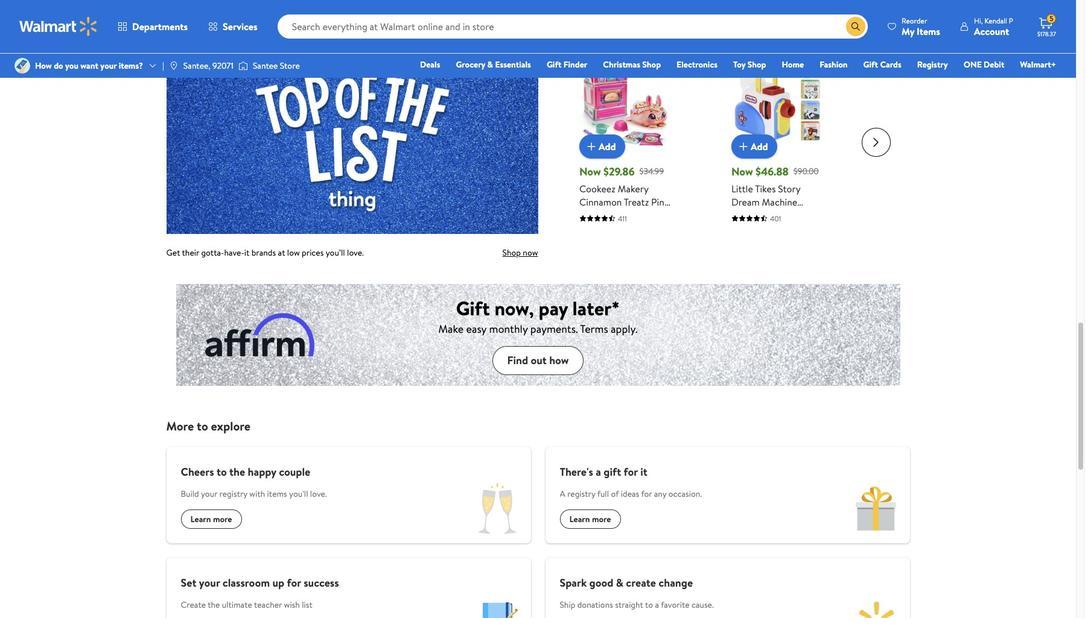 Task type: locate. For each thing, give the bounding box(es) containing it.
1 horizontal spatial learn more
[[569, 513, 611, 525]]

more
[[166, 418, 194, 434]]

1 horizontal spatial learn more button
[[560, 510, 621, 529]]

add button for $46.88
[[731, 134, 778, 158]]

0 horizontal spatial learn more
[[190, 513, 232, 525]]

2 add button from the left
[[731, 134, 778, 158]]

1 horizontal spatial the
[[229, 464, 245, 479]]

gift now, pay later* make easy monthly payments. terms apply.
[[438, 294, 638, 336]]

for
[[781, 208, 794, 221], [624, 464, 638, 479], [641, 488, 652, 500], [287, 575, 301, 590]]

learn more button down full
[[560, 510, 621, 529]]

with
[[249, 488, 265, 500]]

spark good & create change
[[560, 575, 693, 590]]

little tikes story dream machine starter set, for toddlers and kids girls boys ages 3+ years image
[[731, 56, 824, 148]]

learn down build
[[190, 513, 211, 525]]

|
[[162, 60, 164, 72]]

the left happy
[[229, 464, 245, 479]]

1 more from the left
[[213, 513, 232, 525]]

1 horizontal spatial shop
[[642, 59, 661, 71]]

a left favorite
[[655, 599, 659, 611]]

christmas shop
[[603, 59, 661, 71]]

shop left the now
[[502, 246, 521, 259]]

learn more down build
[[190, 513, 232, 525]]

now up little
[[731, 163, 753, 178]]

to right straight
[[645, 599, 653, 611]]

1 horizontal spatial more
[[592, 513, 611, 525]]

ultimate
[[222, 599, 252, 611]]

to
[[197, 418, 208, 434], [217, 464, 227, 479], [645, 599, 653, 611]]

the right create
[[208, 599, 220, 611]]

registry left with
[[219, 488, 247, 500]]

$34.99
[[639, 164, 664, 177]]

shop right christmas
[[642, 59, 661, 71]]

gift finder link
[[541, 58, 593, 71]]

0 vertical spatial the
[[229, 464, 245, 479]]

gift left cards
[[863, 59, 878, 71]]

ages inside now $29.86 $34.99 cookeez makery cinnamon treatz pink oven, scented, interactive plush, styles vary, ages 5+
[[630, 235, 650, 248]]

there's a gift for it. a registry full of ideas for any occasion. learn more. image
[[843, 477, 910, 543]]

 image
[[14, 58, 30, 74], [238, 60, 248, 72]]

it for have-
[[244, 246, 249, 259]]

gift
[[547, 59, 561, 71], [863, 59, 878, 71], [456, 294, 490, 321]]

services button
[[198, 12, 268, 41]]

now for now $29.86
[[579, 163, 601, 178]]

 image for how do you want your items?
[[14, 58, 30, 74]]

add button up $29.86
[[579, 134, 625, 158]]

add to favorites list, little tikes story dream machine starter set, for toddlers and kids girls boys ages 3+ years image
[[804, 61, 819, 76]]

1 add from the left
[[599, 139, 616, 152]]

shop now
[[502, 246, 538, 259]]

registry
[[219, 488, 247, 500], [567, 488, 595, 500]]

add
[[599, 139, 616, 152], [751, 139, 768, 152]]

2 add from the left
[[751, 139, 768, 152]]

1 horizontal spatial  image
[[238, 60, 248, 72]]

0 horizontal spatial add to cart image
[[584, 139, 599, 153]]

plush,
[[627, 221, 651, 235]]

now up cookeez at the right top of the page
[[579, 163, 601, 178]]

411
[[618, 213, 627, 223]]

love.
[[347, 246, 364, 259], [310, 488, 327, 500]]

store
[[280, 60, 300, 72]]

 image for santee store
[[238, 60, 248, 72]]

0 horizontal spatial learn
[[190, 513, 211, 525]]

learn more button for cheers
[[181, 510, 242, 529]]

1 vertical spatial to
[[217, 464, 227, 479]]

cheers to the happy couple. build your registry with items you'll love. learn more. image
[[464, 477, 531, 543]]

to right cheers
[[217, 464, 227, 479]]

2 vertical spatial your
[[199, 575, 220, 590]]

1 horizontal spatial &
[[616, 575, 623, 590]]

1 horizontal spatial to
[[217, 464, 227, 479]]

1 vertical spatial love.
[[310, 488, 327, 500]]

for inside now $46.88 $90.00 little tikes story dream machine starter set, for toddlers and kids girls boys ages 3+ years
[[781, 208, 794, 221]]

2 horizontal spatial gift
[[863, 59, 878, 71]]

fashion
[[820, 59, 848, 71]]

1 vertical spatial a
[[655, 599, 659, 611]]

2 vertical spatial to
[[645, 599, 653, 611]]

your right set
[[199, 575, 220, 590]]

shop right toy
[[747, 59, 766, 71]]

set your classroom up for success. create the ultimate teacher wish list. learn more. image
[[464, 588, 531, 619]]

gift cards
[[863, 59, 901, 71]]

region
[[166, 0, 910, 261]]

& right grocery
[[487, 59, 493, 71]]

hi, kendall p account
[[974, 15, 1013, 38]]

0 horizontal spatial  image
[[14, 58, 30, 74]]

find out how
[[507, 353, 569, 368]]

1 horizontal spatial love.
[[347, 246, 364, 259]]

0 horizontal spatial a
[[596, 464, 601, 479]]

2 more from the left
[[592, 513, 611, 525]]

a left gift
[[596, 464, 601, 479]]

gift left finder
[[547, 59, 561, 71]]

for right 401 in the right top of the page
[[781, 208, 794, 221]]

santee,
[[183, 60, 210, 72]]

a
[[560, 488, 565, 500]]

more
[[213, 513, 232, 525], [592, 513, 611, 525]]

1 product group from the left
[[579, 32, 672, 250]]

1 learn more button from the left
[[181, 510, 242, 529]]

0 horizontal spatial add
[[599, 139, 616, 152]]

product group containing now $46.88
[[731, 32, 824, 261]]

 image right 92071
[[238, 60, 248, 72]]

0 horizontal spatial to
[[197, 418, 208, 434]]

0 vertical spatial it
[[244, 246, 249, 259]]

ages
[[630, 235, 650, 248], [775, 235, 796, 248]]

&
[[487, 59, 493, 71], [616, 575, 623, 590]]

1 ages from the left
[[630, 235, 650, 248]]

 image
[[169, 61, 179, 71]]

for left any
[[641, 488, 652, 500]]

1 horizontal spatial add
[[751, 139, 768, 152]]

2 ages from the left
[[775, 235, 796, 248]]

add up the $46.88
[[751, 139, 768, 152]]

gift for cards
[[863, 59, 878, 71]]

brands
[[251, 246, 276, 259]]

vary,
[[606, 235, 627, 248]]

you
[[65, 60, 78, 72]]

more down full
[[592, 513, 611, 525]]

teacher
[[254, 599, 282, 611]]

add button up the $46.88
[[731, 134, 778, 158]]

0 horizontal spatial it
[[244, 246, 249, 259]]

1 add button from the left
[[579, 134, 625, 158]]

departments
[[132, 20, 188, 33]]

1 horizontal spatial add to cart image
[[736, 139, 751, 153]]

1 vertical spatial the
[[208, 599, 220, 611]]

 image left how
[[14, 58, 30, 74]]

add up $29.86
[[599, 139, 616, 152]]

5+
[[653, 235, 664, 248]]

add to cart image up cookeez at the right top of the page
[[584, 139, 599, 153]]

$46.88
[[756, 163, 789, 178]]

0 horizontal spatial gift
[[456, 294, 490, 321]]

0 horizontal spatial registry
[[219, 488, 247, 500]]

0 vertical spatial &
[[487, 59, 493, 71]]

to right the more
[[197, 418, 208, 434]]

set,
[[763, 208, 779, 221]]

scented,
[[607, 208, 643, 221]]

Search search field
[[277, 14, 868, 39]]

santee store
[[253, 60, 300, 72]]

1 vertical spatial it
[[640, 464, 647, 479]]

more for a
[[592, 513, 611, 525]]

1 learn from the left
[[190, 513, 211, 525]]

debit
[[984, 59, 1004, 71]]

how
[[35, 60, 52, 72]]

girls
[[731, 235, 751, 248]]

1 horizontal spatial registry
[[567, 488, 595, 500]]

region containing now $29.86
[[166, 0, 910, 261]]

product group
[[579, 32, 672, 250], [731, 32, 824, 261]]

explore
[[211, 418, 250, 434]]

grocery & essentials
[[456, 59, 531, 71]]

set your classroom up for success
[[181, 575, 339, 590]]

their
[[182, 246, 199, 259]]

gift
[[604, 464, 621, 479]]

0 horizontal spatial more
[[213, 513, 232, 525]]

0 horizontal spatial learn more button
[[181, 510, 242, 529]]

now inside now $46.88 $90.00 little tikes story dream machine starter set, for toddlers and kids girls boys ages 3+ years
[[731, 163, 753, 178]]

1 add to cart image from the left
[[584, 139, 599, 153]]

2 learn more button from the left
[[560, 510, 621, 529]]

0 horizontal spatial &
[[487, 59, 493, 71]]

items
[[267, 488, 287, 500]]

your right want
[[100, 60, 117, 72]]

at
[[278, 246, 285, 259]]

add to cart image for now $29.86
[[584, 139, 599, 153]]

grocery
[[456, 59, 485, 71]]

$29.86
[[603, 163, 635, 178]]

ages inside now $46.88 $90.00 little tikes story dream machine starter set, for toddlers and kids girls boys ages 3+ years
[[775, 235, 796, 248]]

1 horizontal spatial now
[[731, 163, 753, 178]]

2 horizontal spatial shop
[[747, 59, 766, 71]]

it left brands
[[244, 246, 249, 259]]

2 now from the left
[[731, 163, 753, 178]]

now inside now $29.86 $34.99 cookeez makery cinnamon treatz pink oven, scented, interactive plush, styles vary, ages 5+
[[579, 163, 601, 178]]

registry link
[[912, 58, 953, 71]]

love. right you'll
[[310, 488, 327, 500]]

1 horizontal spatial add button
[[731, 134, 778, 158]]

gift now, pay later. make easy monthly payments with affirm. find out how. image
[[176, 283, 900, 386]]

add to cart image
[[584, 139, 599, 153], [736, 139, 751, 153]]

1 horizontal spatial gift
[[547, 59, 561, 71]]

0 vertical spatial to
[[197, 418, 208, 434]]

5
[[1050, 13, 1053, 24]]

cause.
[[692, 599, 714, 611]]

years
[[731, 248, 753, 261]]

cookeez
[[579, 181, 615, 195]]

next slide for one and two sku list image
[[861, 127, 890, 156]]

1 vertical spatial your
[[201, 488, 217, 500]]

it up a registry full of ideas for any occasion.
[[640, 464, 647, 479]]

1 horizontal spatial product group
[[731, 32, 824, 261]]

learn more down full
[[569, 513, 611, 525]]

1 horizontal spatial ages
[[775, 235, 796, 248]]

2 add to cart image from the left
[[736, 139, 751, 153]]

1 horizontal spatial learn
[[569, 513, 590, 525]]

& right good
[[616, 575, 623, 590]]

0 vertical spatial love.
[[347, 246, 364, 259]]

2 horizontal spatial to
[[645, 599, 653, 611]]

more down build your registry with items you'll love.
[[213, 513, 232, 525]]

for right gift
[[624, 464, 638, 479]]

401
[[770, 213, 781, 223]]

gift left the now,
[[456, 294, 490, 321]]

easy
[[466, 321, 486, 336]]

ages left 5+
[[630, 235, 650, 248]]

make
[[438, 321, 464, 336]]

now
[[523, 246, 538, 259]]

shop now link
[[431, 246, 538, 259]]

love. inside region
[[347, 246, 364, 259]]

1 horizontal spatial it
[[640, 464, 647, 479]]

more to explore
[[166, 418, 250, 434]]

1 learn more from the left
[[190, 513, 232, 525]]

ages left the 3+
[[775, 235, 796, 248]]

find out how link
[[493, 346, 583, 375]]

2 learn more from the left
[[569, 513, 611, 525]]

do
[[54, 60, 63, 72]]

your right build
[[201, 488, 217, 500]]

2 learn from the left
[[569, 513, 590, 525]]

search icon image
[[851, 22, 861, 31]]

to for more
[[197, 418, 208, 434]]

0 horizontal spatial now
[[579, 163, 601, 178]]

finder
[[563, 59, 587, 71]]

0 horizontal spatial love.
[[310, 488, 327, 500]]

learn more button down build
[[181, 510, 242, 529]]

0 horizontal spatial ages
[[630, 235, 650, 248]]

gift inside gift now, pay later* make easy monthly payments. terms apply.
[[456, 294, 490, 321]]

low
[[287, 246, 300, 259]]

oven,
[[579, 208, 604, 221]]

change
[[659, 575, 693, 590]]

learn down there's
[[569, 513, 590, 525]]

payments.
[[530, 321, 578, 336]]

add to cart image up little
[[736, 139, 751, 153]]

0 horizontal spatial add button
[[579, 134, 625, 158]]

add to cart image for now $46.88
[[736, 139, 751, 153]]

gift for now,
[[456, 294, 490, 321]]

you'll
[[326, 246, 345, 259]]

now
[[579, 163, 601, 178], [731, 163, 753, 178]]

love. right you'll at the left of the page
[[347, 246, 364, 259]]

0 horizontal spatial product group
[[579, 32, 672, 250]]

2 product group from the left
[[731, 32, 824, 261]]

registry right a
[[567, 488, 595, 500]]

have-
[[224, 246, 244, 259]]

product group containing now $29.86
[[579, 32, 672, 250]]

1 now from the left
[[579, 163, 601, 178]]

to for cheers
[[217, 464, 227, 479]]



Task type: describe. For each thing, give the bounding box(es) containing it.
a registry full of ideas for any occasion.
[[560, 488, 702, 500]]

monthly
[[489, 321, 528, 336]]

create
[[626, 575, 656, 590]]

registry
[[917, 59, 948, 71]]

cheers to the happy couple
[[181, 464, 310, 479]]

how do you want your items?
[[35, 60, 143, 72]]

out
[[531, 353, 547, 368]]

home link
[[776, 58, 809, 71]]

straight
[[615, 599, 643, 611]]

0 vertical spatial your
[[100, 60, 117, 72]]

build
[[181, 488, 199, 500]]

santee
[[253, 60, 278, 72]]

learn for there's
[[569, 513, 590, 525]]

learn more for cheers
[[190, 513, 232, 525]]

0 vertical spatial a
[[596, 464, 601, 479]]

good
[[589, 575, 613, 590]]

occasion.
[[668, 488, 702, 500]]

deals
[[420, 59, 440, 71]]

starter
[[731, 208, 761, 221]]

classroom
[[223, 575, 270, 590]]

hi,
[[974, 15, 983, 26]]

walmart+
[[1020, 59, 1056, 71]]

later*
[[572, 294, 620, 321]]

0 horizontal spatial the
[[208, 599, 220, 611]]

walmart image
[[19, 17, 98, 36]]

it for for
[[640, 464, 647, 479]]

santee, 92071
[[183, 60, 233, 72]]

one debit link
[[958, 58, 1010, 71]]

departments button
[[107, 12, 198, 41]]

electronics link
[[671, 58, 723, 71]]

set
[[181, 575, 196, 590]]

1 horizontal spatial a
[[655, 599, 659, 611]]

treatz
[[624, 195, 649, 208]]

account
[[974, 24, 1009, 38]]

toy
[[733, 59, 745, 71]]

your for build
[[201, 488, 217, 500]]

christmas shop link
[[598, 58, 666, 71]]

one debit
[[964, 59, 1004, 71]]

add button for $29.86
[[579, 134, 625, 158]]

clear search field text image
[[832, 21, 841, 31]]

more for to
[[213, 513, 232, 525]]

0 horizontal spatial shop
[[502, 246, 521, 259]]

styles
[[579, 235, 604, 248]]

now for now $46.88
[[731, 163, 753, 178]]

up
[[272, 575, 284, 590]]

ideas
[[621, 488, 639, 500]]

of
[[611, 488, 619, 500]]

Walmart Site-Wide search field
[[277, 14, 868, 39]]

$90.00
[[793, 164, 819, 177]]

there's
[[560, 464, 593, 479]]

1 vertical spatial &
[[616, 575, 623, 590]]

learn more for there's
[[569, 513, 611, 525]]

one
[[964, 59, 982, 71]]

fashion link
[[814, 58, 853, 71]]

shop for toy shop
[[747, 59, 766, 71]]

2 registry from the left
[[567, 488, 595, 500]]

your for set
[[199, 575, 220, 590]]

rollback
[[584, 38, 611, 49]]

gift for finder
[[547, 59, 561, 71]]

p
[[1009, 15, 1013, 26]]

ship donations straight to a favorite cause.
[[560, 599, 714, 611]]

toddlers
[[731, 221, 767, 235]]

couple
[[279, 464, 310, 479]]

items?
[[119, 60, 143, 72]]

cookeez makery cinnamon treatz pink oven, scented, interactive plush, styles vary, ages 5+ image
[[579, 56, 672, 148]]

cheers
[[181, 464, 214, 479]]

grocery & essentials link
[[450, 58, 536, 71]]

terms
[[580, 321, 608, 336]]

and
[[769, 221, 784, 235]]

my
[[902, 24, 914, 38]]

kids
[[786, 221, 803, 235]]

shop for christmas shop
[[642, 59, 661, 71]]

add for $29.86
[[599, 139, 616, 152]]

cinnamon
[[579, 195, 622, 208]]

interactive
[[579, 221, 624, 235]]

christmas
[[603, 59, 640, 71]]

services
[[223, 20, 257, 33]]

for right up
[[287, 575, 301, 590]]

pink
[[651, 195, 669, 208]]

1 registry from the left
[[219, 488, 247, 500]]

apply.
[[611, 321, 638, 336]]

kendall
[[984, 15, 1007, 26]]

spark
[[560, 575, 587, 590]]

now,
[[494, 294, 534, 321]]

items
[[917, 24, 940, 38]]

add for $46.88
[[751, 139, 768, 152]]

cards
[[880, 59, 901, 71]]

spark good & create change. ship donations straight to a favorite cause. learn more. image
[[843, 588, 910, 619]]

add to favorites list, cookeez makery cinnamon treatz pink oven, scented, interactive plush, styles vary, ages 5+ image
[[652, 61, 667, 76]]

reorder my items
[[902, 15, 940, 38]]

learn more button for there's
[[560, 510, 621, 529]]

machine
[[762, 195, 797, 208]]

makery
[[618, 181, 648, 195]]

create
[[181, 599, 206, 611]]

must-have toys. get their gotta-have-it brands at low prices you'll love. shop now. image
[[166, 25, 538, 234]]

essentials
[[495, 59, 531, 71]]

create the ultimate teacher wish list
[[181, 599, 312, 611]]

deals link
[[415, 58, 446, 71]]

get their gotta-have-it brands at low prices you'll love.
[[166, 246, 364, 259]]

toy shop
[[733, 59, 766, 71]]

find
[[507, 353, 528, 368]]

learn for cheers
[[190, 513, 211, 525]]

ship
[[560, 599, 575, 611]]

donations
[[577, 599, 613, 611]]

92071
[[212, 60, 233, 72]]

you'll
[[289, 488, 308, 500]]

success
[[304, 575, 339, 590]]



Task type: vqa. For each thing, say whether or not it's contained in the screenshot.
30's progress bar
no



